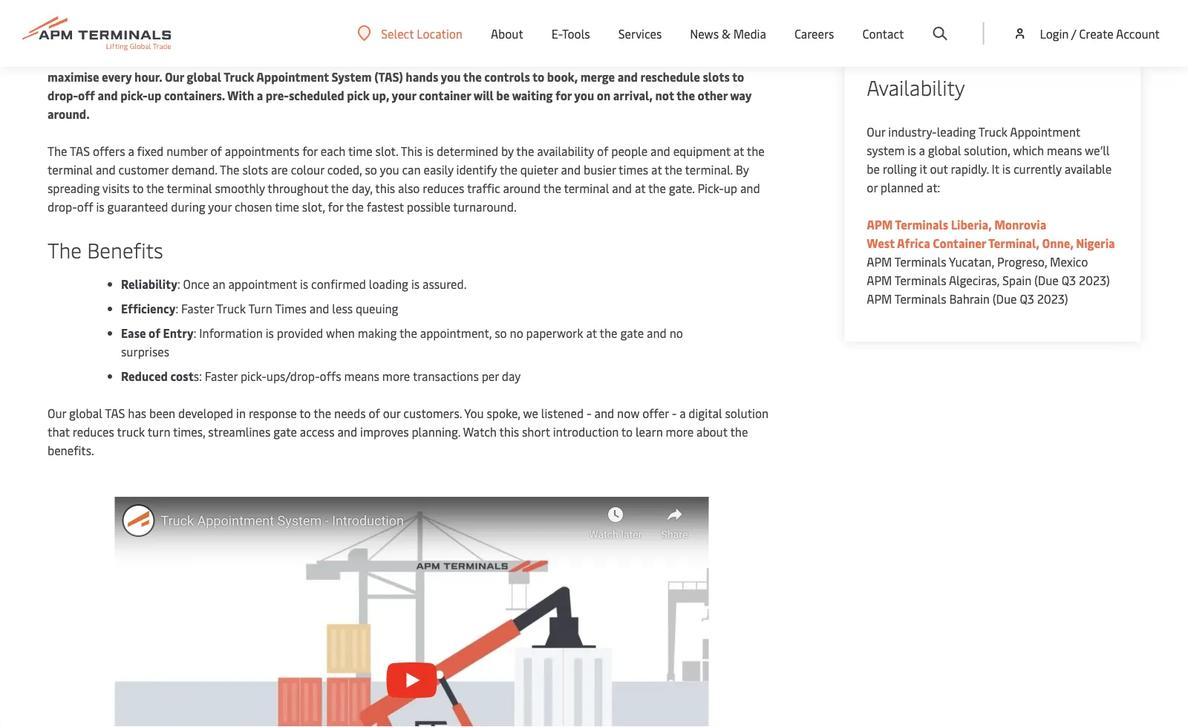Task type: locate. For each thing, give the bounding box(es) containing it.
is up hour.
[[153, 50, 162, 66]]

other
[[698, 87, 728, 103]]

solution
[[725, 405, 769, 421]]

1 horizontal spatial so
[[495, 325, 507, 341]]

is
[[153, 50, 162, 66], [908, 142, 916, 158], [426, 143, 434, 159], [1003, 161, 1011, 177], [96, 199, 104, 215], [300, 276, 308, 292], [412, 276, 420, 292], [266, 325, 274, 341]]

0 vertical spatial slots
[[703, 69, 730, 85]]

day,
[[352, 180, 373, 196]]

be up or
[[867, 161, 880, 177]]

every up merge
[[605, 50, 635, 66]]

appointment
[[257, 69, 329, 85], [1011, 124, 1081, 140]]

access
[[300, 424, 335, 440]]

chosen
[[235, 199, 272, 215]]

1 vertical spatial be
[[867, 161, 880, 177]]

means right offs
[[344, 368, 380, 384]]

1 horizontal spatial slots
[[703, 69, 730, 85]]

system
[[332, 69, 372, 85]]

1 vertical spatial you
[[574, 87, 594, 103]]

efficiency : faster truck turn times and less queuing
[[121, 301, 399, 316]]

that up benefits.
[[48, 424, 70, 440]]

customers.
[[404, 405, 462, 421]]

0 vertical spatial more
[[382, 368, 410, 384]]

you down slot.
[[380, 162, 399, 178]]

so up day
[[495, 325, 507, 341]]

slots inside the tas offers a fixed number of appointments for each time slot. this is determined by the availability of people and equipment at the terminal and customer demand. the slots are colour coded, so you can easily identify the quieter and busier times at the terminal. by spreading visits to the terminal smoothly throughout the day, this also reduces traffic around the terminal and at the gate. pick-up and drop-off is guaranteed during your chosen time slot, for the fastest possible turnaround.
[[242, 162, 268, 178]]

0 horizontal spatial pick-
[[121, 87, 148, 103]]

you down merge
[[574, 87, 594, 103]]

pick- up the 'in'
[[241, 368, 267, 384]]

2 vertical spatial global
[[69, 405, 102, 421]]

cost
[[170, 368, 194, 384]]

misspent
[[638, 50, 688, 66]]

maximise
[[48, 69, 99, 85]]

0 vertical spatial for
[[556, 87, 572, 103]]

truck for our industry-leading truck appointment system is a global solution, which means we'll be rolling it out rapidly. it is currently available or planned at:
[[979, 124, 1008, 140]]

around
[[503, 180, 541, 196]]

pick-
[[698, 180, 724, 196]]

1 vertical spatial drop-
[[48, 199, 77, 215]]

0 vertical spatial your
[[392, 87, 417, 103]]

: inside : information is provided when making the appointment, so no paperwork at the gate and no surprises
[[194, 325, 196, 341]]

the down by
[[500, 162, 518, 178]]

(due down spain
[[993, 291, 1017, 307]]

ease of entry
[[121, 325, 194, 341]]

more down : information is provided when making the appointment, so no paperwork at the gate and no surprises
[[382, 368, 410, 384]]

customer
[[119, 162, 169, 178]]

on down merge
[[597, 87, 611, 103]]

about button
[[491, 0, 524, 67]]

2 vertical spatial :
[[194, 325, 196, 341]]

2 vertical spatial truck
[[217, 301, 246, 316]]

0 vertical spatial global
[[187, 69, 221, 85]]

or
[[867, 179, 878, 195]]

terminals
[[895, 217, 949, 233], [895, 254, 947, 270], [895, 272, 947, 288], [895, 291, 947, 307]]

0 horizontal spatial so
[[365, 162, 377, 178]]

at:
[[927, 179, 941, 195]]

0 horizontal spatial no
[[510, 325, 524, 341]]

drop- up around.
[[48, 87, 78, 103]]

no
[[510, 325, 524, 341], [670, 325, 683, 341]]

0 horizontal spatial gate
[[273, 424, 297, 440]]

1 vertical spatial q3
[[1020, 291, 1035, 307]]

careers
[[795, 25, 835, 41]]

more
[[382, 368, 410, 384], [666, 424, 694, 440]]

the up "by"
[[747, 143, 765, 159]]

on right we're
[[310, 50, 323, 66]]

faster right s:
[[205, 368, 238, 384]]

equipment
[[674, 143, 731, 159]]

benefits.
[[48, 442, 94, 458]]

tas inside the tas offers a fixed number of appointments for each time slot. this is determined by the availability of people and equipment at the terminal and customer demand. the slots are colour coded, so you can easily identify the quieter and busier times at the terminal. by spreading visits to the terminal smoothly throughout the day, this also reduces traffic around the terminal and at the gate. pick-up and drop-off is guaranteed during your chosen time slot, for the fastest possible turnaround.
[[70, 143, 90, 159]]

1 horizontal spatial your
[[392, 87, 417, 103]]

the left benefits
[[48, 235, 82, 263]]

2 - from the left
[[672, 405, 677, 421]]

been
[[149, 405, 175, 421]]

waiting
[[512, 87, 553, 103]]

time down throughout
[[275, 199, 299, 215]]

this down spoke,
[[500, 424, 519, 440]]

our inside our global tas has been developed in response to the needs of our customers. you spoke, we listened - and now offer - a digital solution that reduces truck turn times, streamlines gate access and improves planning. watch this short introduction to learn more about the benefits.
[[48, 405, 66, 421]]

1 vertical spatial that
[[48, 424, 70, 440]]

turn
[[148, 424, 170, 440]]

our up system
[[867, 124, 886, 140]]

1 vertical spatial :
[[176, 301, 178, 316]]

1 horizontal spatial no
[[670, 325, 683, 341]]

: left once
[[178, 276, 180, 292]]

a left the digital
[[680, 405, 686, 421]]

off
[[78, 87, 95, 103], [77, 199, 93, 215]]

: information is provided when making the appointment, so no paperwork at the gate and no surprises
[[121, 325, 683, 360]]

when
[[326, 325, 355, 341]]

that right the know
[[100, 50, 123, 66]]

0 horizontal spatial up
[[148, 87, 161, 103]]

is down industry-
[[908, 142, 916, 158]]

global inside we know that time is precious. that's why we're on a mission to eliminate every wasted second, banish every misspent minute, and maximise every hour. our global truck appointment system (tas) hands you the controls to book, merge and reschedule slots to drop-off and pick-up containers. with a pre-scheduled pick up, your container will be waiting for you on arrival, not the other way around.
[[187, 69, 221, 85]]

availability
[[537, 143, 594, 159]]

determined
[[437, 143, 499, 159]]

slot.
[[376, 143, 398, 159]]

at
[[734, 143, 745, 159], [652, 162, 662, 178], [635, 180, 646, 196], [587, 325, 597, 341]]

: up entry
[[176, 301, 178, 316]]

reschedule
[[641, 69, 700, 85]]

benefits
[[87, 235, 163, 263]]

1 vertical spatial so
[[495, 325, 507, 341]]

login / create account link
[[1013, 0, 1160, 67]]

global inside our industry-leading truck appointment system is a global solution, which means we'll be rolling it out rapidly. it is currently available or planned at:
[[928, 142, 962, 158]]

off down maximise
[[78, 87, 95, 103]]

terminal up spreading
[[48, 162, 93, 178]]

our inside we know that time is precious. that's why we're on a mission to eliminate every wasted second, banish every misspent minute, and maximise every hour. our global truck appointment system (tas) hands you the controls to book, merge and reschedule slots to drop-off and pick-up containers. with a pre-scheduled pick up, your container will be waiting for you on arrival, not the other way around.
[[165, 69, 184, 85]]

1 horizontal spatial gate
[[621, 325, 644, 341]]

this inside our global tas has been developed in response to the needs of our customers. you spoke, we listened - and now offer - a digital solution that reduces truck turn times, streamlines gate access and improves planning. watch this short introduction to learn more about the benefits.
[[500, 424, 519, 440]]

0 horizontal spatial your
[[208, 199, 232, 215]]

by
[[736, 162, 749, 178]]

your down smoothly
[[208, 199, 232, 215]]

be inside we know that time is precious. that's why we're on a mission to eliminate every wasted second, banish every misspent minute, and maximise every hour. our global truck appointment system (tas) hands you the controls to book, merge and reschedule slots to drop-off and pick-up containers. with a pre-scheduled pick up, your container will be waiting for you on arrival, not the other way around.
[[496, 87, 510, 103]]

reduces inside the tas offers a fixed number of appointments for each time slot. this is determined by the availability of people and equipment at the terminal and customer demand. the slots are colour coded, so you can easily identify the quieter and busier times at the terminal. by spreading visits to the terminal smoothly throughout the day, this also reduces traffic around the terminal and at the gate. pick-up and drop-off is guaranteed during your chosen time slot, for the fastest possible turnaround.
[[423, 180, 465, 196]]

1 vertical spatial this
[[500, 424, 519, 440]]

2 vertical spatial time
[[275, 199, 299, 215]]

of left our
[[369, 405, 380, 421]]

2 apm from the top
[[867, 254, 893, 270]]

each
[[321, 143, 346, 159]]

algeciras,
[[949, 272, 1000, 288]]

at down times
[[635, 180, 646, 196]]

the down around.
[[48, 143, 67, 159]]

the up gate.
[[665, 162, 683, 178]]

this inside the tas offers a fixed number of appointments for each time slot. this is determined by the availability of people and equipment at the terminal and customer demand. the slots are colour coded, so you can easily identify the quieter and busier times at the terminal. by spreading visits to the terminal smoothly throughout the day, this also reduces traffic around the terminal and at the gate. pick-up and drop-off is guaranteed during your chosen time slot, for the fastest possible turnaround.
[[375, 180, 395, 196]]

1 vertical spatial more
[[666, 424, 694, 440]]

our down precious.
[[165, 69, 184, 85]]

0 horizontal spatial that
[[48, 424, 70, 440]]

2 drop- from the top
[[48, 199, 77, 215]]

0 horizontal spatial you
[[380, 162, 399, 178]]

the left gate.
[[648, 180, 666, 196]]

1 horizontal spatial terminal
[[167, 180, 212, 196]]

0 horizontal spatial terminal
[[48, 162, 93, 178]]

for up colour
[[302, 143, 318, 159]]

turn
[[248, 301, 272, 316]]

1 horizontal spatial global
[[187, 69, 221, 85]]

faster down once
[[181, 301, 214, 316]]

slots down appointments
[[242, 162, 268, 178]]

which
[[1013, 142, 1044, 158]]

second,
[[523, 50, 564, 66]]

we'll
[[1085, 142, 1110, 158]]

0 horizontal spatial for
[[302, 143, 318, 159]]

-
[[587, 405, 592, 421], [672, 405, 677, 421]]

1 vertical spatial time
[[348, 143, 373, 159]]

- right offer
[[672, 405, 677, 421]]

reduces up benefits.
[[73, 424, 114, 440]]

confirmed
[[311, 276, 366, 292]]

the up access
[[314, 405, 331, 421]]

your inside we know that time is precious. that's why we're on a mission to eliminate every wasted second, banish every misspent minute, and maximise every hour. our global truck appointment system (tas) hands you the controls to book, merge and reschedule slots to drop-off and pick-up containers. with a pre-scheduled pick up, your container will be waiting for you on arrival, not the other way around.
[[392, 87, 417, 103]]

you inside the tas offers a fixed number of appointments for each time slot. this is determined by the availability of people and equipment at the terminal and customer demand. the slots are colour coded, so you can easily identify the quieter and busier times at the terminal. by spreading visits to the terminal smoothly throughout the day, this also reduces traffic around the terminal and at the gate. pick-up and drop-off is guaranteed during your chosen time slot, for the fastest possible turnaround.
[[380, 162, 399, 178]]

more down offer
[[666, 424, 694, 440]]

at right times
[[652, 162, 662, 178]]

1 horizontal spatial -
[[672, 405, 677, 421]]

1 vertical spatial gate
[[273, 424, 297, 440]]

our inside our industry-leading truck appointment system is a global solution, which means we'll be rolling it out rapidly. it is currently available or planned at:
[[867, 124, 886, 140]]

news & media
[[690, 25, 767, 41]]

2 no from the left
[[670, 325, 683, 341]]

the for the benefits
[[48, 235, 82, 263]]

0 horizontal spatial this
[[375, 180, 395, 196]]

fixed
[[137, 143, 164, 159]]

is down "turn"
[[266, 325, 274, 341]]

1 horizontal spatial reduces
[[423, 180, 465, 196]]

our up benefits.
[[48, 405, 66, 421]]

up inside the tas offers a fixed number of appointments for each time slot. this is determined by the availability of people and equipment at the terminal and customer demand. the slots are colour coded, so you can easily identify the quieter and busier times at the terminal. by spreading visits to the terminal smoothly throughout the day, this also reduces traffic around the terminal and at the gate. pick-up and drop-off is guaranteed during your chosen time slot, for the fastest possible turnaround.
[[724, 180, 738, 196]]

pick-
[[121, 87, 148, 103], [241, 368, 267, 384]]

1 vertical spatial appointment
[[1011, 124, 1081, 140]]

up down hour.
[[148, 87, 161, 103]]

1 apm from the top
[[867, 217, 893, 233]]

1 vertical spatial tas
[[105, 405, 125, 421]]

1 horizontal spatial appointment
[[1011, 124, 1081, 140]]

0 vertical spatial reduces
[[423, 180, 465, 196]]

truck up 'with'
[[224, 69, 254, 85]]

a left the fixed
[[128, 143, 134, 159]]

0 vertical spatial :
[[178, 276, 180, 292]]

terminal up during
[[167, 180, 212, 196]]

1 horizontal spatial 2023)
[[1079, 272, 1111, 288]]

every down location
[[448, 50, 478, 66]]

1 horizontal spatial means
[[1047, 142, 1083, 158]]

fastest
[[367, 199, 404, 215]]

time up coded,
[[348, 143, 373, 159]]

book,
[[547, 69, 578, 85]]

a
[[326, 50, 332, 66], [257, 87, 263, 103], [919, 142, 925, 158], [128, 143, 134, 159], [680, 405, 686, 421]]

for right slot,
[[328, 199, 344, 215]]

a inside the tas offers a fixed number of appointments for each time slot. this is determined by the availability of people and equipment at the terminal and customer demand. the slots are colour coded, so you can easily identify the quieter and busier times at the terminal. by spreading visits to the terminal smoothly throughout the day, this also reduces traffic around the terminal and at the gate. pick-up and drop-off is guaranteed during your chosen time slot, for the fastest possible turnaround.
[[128, 143, 134, 159]]

0 horizontal spatial every
[[102, 69, 132, 85]]

the right by
[[517, 143, 534, 159]]

tas left has
[[105, 405, 125, 421]]

1 horizontal spatial tas
[[105, 405, 125, 421]]

0 horizontal spatial -
[[587, 405, 592, 421]]

0 horizontal spatial be
[[496, 87, 510, 103]]

1 vertical spatial slots
[[242, 162, 268, 178]]

drop- inside the tas offers a fixed number of appointments for each time slot. this is determined by the availability of people and equipment at the terminal and customer demand. the slots are colour coded, so you can easily identify the quieter and busier times at the terminal. by spreading visits to the terminal smoothly throughout the day, this also reduces traffic around the terminal and at the gate. pick-up and drop-off is guaranteed during your chosen time slot, for the fastest possible turnaround.
[[48, 199, 77, 215]]

0 horizontal spatial time
[[126, 50, 151, 66]]

availability
[[867, 72, 965, 101]]

minute,
[[690, 50, 733, 66]]

learn
[[636, 424, 663, 440]]

so up day,
[[365, 162, 377, 178]]

introduction
[[553, 424, 619, 440]]

appointment up which
[[1011, 124, 1081, 140]]

be down controls
[[496, 87, 510, 103]]

is down "visits"
[[96, 199, 104, 215]]

means up available
[[1047, 142, 1083, 158]]

1 vertical spatial (due
[[993, 291, 1017, 307]]

assured.
[[423, 276, 467, 292]]

0 vertical spatial be
[[496, 87, 510, 103]]

reduced cost s: faster pick-ups/drop-offs means more transactions per day
[[121, 368, 521, 384]]

pick- down hour.
[[121, 87, 148, 103]]

q3 down spain
[[1020, 291, 1035, 307]]

up,
[[372, 87, 390, 103]]

provided
[[277, 325, 323, 341]]

0 horizontal spatial our
[[48, 405, 66, 421]]

the down coded,
[[331, 180, 349, 196]]

be inside our industry-leading truck appointment system is a global solution, which means we'll be rolling it out rapidly. it is currently available or planned at:
[[867, 161, 880, 177]]

0 horizontal spatial appointment
[[257, 69, 329, 85]]

1 horizontal spatial (due
[[1035, 272, 1059, 288]]

of inside our global tas has been developed in response to the needs of our customers. you spoke, we listened - and now offer - a digital solution that reduces truck turn times, streamlines gate access and improves planning. watch this short introduction to learn more about the benefits.
[[369, 405, 380, 421]]

time inside we know that time is precious. that's why we're on a mission to eliminate every wasted second, banish every misspent minute, and maximise every hour. our global truck appointment system (tas) hands you the controls to book, merge and reschedule slots to drop-off and pick-up containers. with a pre-scheduled pick up, your container will be waiting for you on arrival, not the other way around.
[[126, 50, 151, 66]]

time up hour.
[[126, 50, 151, 66]]

drop-
[[48, 87, 78, 103], [48, 199, 77, 215]]

pick- inside we know that time is precious. that's why we're on a mission to eliminate every wasted second, banish every misspent minute, and maximise every hour. our global truck appointment system (tas) hands you the controls to book, merge and reschedule slots to drop-off and pick-up containers. with a pre-scheduled pick up, your container will be waiting for you on arrival, not the other way around.
[[121, 87, 148, 103]]

global up benefits.
[[69, 405, 102, 421]]

1 vertical spatial up
[[724, 180, 738, 196]]

tas left offers
[[70, 143, 90, 159]]

0 vertical spatial this
[[375, 180, 395, 196]]

is inside : information is provided when making the appointment, so no paperwork at the gate and no surprises
[[266, 325, 274, 341]]

truck up solution, on the right top of the page
[[979, 124, 1008, 140]]

1 vertical spatial for
[[302, 143, 318, 159]]

offers
[[93, 143, 125, 159]]

once
[[183, 276, 210, 292]]

your
[[392, 87, 417, 103], [208, 199, 232, 215]]

1 horizontal spatial up
[[724, 180, 738, 196]]

apm
[[867, 217, 893, 233], [867, 254, 893, 270], [867, 272, 893, 288], [867, 291, 893, 307]]

1 drop- from the top
[[48, 87, 78, 103]]

so inside : information is provided when making the appointment, so no paperwork at the gate and no surprises
[[495, 325, 507, 341]]

truck inside our industry-leading truck appointment system is a global solution, which means we'll be rolling it out rapidly. it is currently available or planned at:
[[979, 124, 1008, 140]]

currently
[[1014, 161, 1062, 177]]

1 vertical spatial truck
[[979, 124, 1008, 140]]

the benefits
[[48, 235, 163, 263]]

appointment,
[[420, 325, 492, 341]]

1 vertical spatial pick-
[[241, 368, 267, 384]]

2 horizontal spatial our
[[867, 124, 886, 140]]

information
[[199, 325, 263, 341]]

at inside : information is provided when making the appointment, so no paperwork at the gate and no surprises
[[587, 325, 597, 341]]

is right 'loading'
[[412, 276, 420, 292]]

2 horizontal spatial global
[[928, 142, 962, 158]]

2 horizontal spatial terminal
[[564, 180, 609, 196]]

0 vertical spatial truck
[[224, 69, 254, 85]]

1 horizontal spatial you
[[441, 69, 461, 85]]

at right paperwork
[[587, 325, 597, 341]]

banish
[[567, 50, 603, 66]]

global up containers.
[[187, 69, 221, 85]]

appointment inside our industry-leading truck appointment system is a global solution, which means we'll be rolling it out rapidly. it is currently available or planned at:
[[1011, 124, 1081, 140]]

up down "by"
[[724, 180, 738, 196]]

(due down mexico
[[1035, 272, 1059, 288]]

this up fastest
[[375, 180, 395, 196]]

0 vertical spatial gate
[[621, 325, 644, 341]]

- up introduction
[[587, 405, 592, 421]]

1 vertical spatial reduces
[[73, 424, 114, 440]]

you up container on the left top
[[441, 69, 461, 85]]

0 vertical spatial the
[[48, 143, 67, 159]]

we
[[523, 405, 539, 421]]

0 horizontal spatial q3
[[1020, 291, 1035, 307]]

0 vertical spatial means
[[1047, 142, 1083, 158]]

ups/drop-
[[267, 368, 320, 384]]

your right up,
[[392, 87, 417, 103]]

4 apm from the top
[[867, 291, 893, 307]]

1 vertical spatial our
[[867, 124, 886, 140]]

1 horizontal spatial this
[[500, 424, 519, 440]]

0 vertical spatial that
[[100, 50, 123, 66]]

0 vertical spatial q3
[[1062, 272, 1077, 288]]

faster
[[181, 301, 214, 316], [205, 368, 238, 384]]

1 vertical spatial off
[[77, 199, 93, 215]]

1 horizontal spatial pick-
[[241, 368, 267, 384]]

global up the 'out'
[[928, 142, 962, 158]]

1 horizontal spatial be
[[867, 161, 880, 177]]

0 vertical spatial tas
[[70, 143, 90, 159]]

account
[[1117, 25, 1160, 41]]

0 vertical spatial drop-
[[48, 87, 78, 103]]

the down customer
[[146, 180, 164, 196]]

so inside the tas offers a fixed number of appointments for each time slot. this is determined by the availability of people and equipment at the terminal and customer demand. the slots are colour coded, so you can easily identify the quieter and busier times at the terminal. by spreading visits to the terminal smoothly throughout the day, this also reduces traffic around the terminal and at the gate. pick-up and drop-off is guaranteed during your chosen time slot, for the fastest possible turnaround.
[[365, 162, 377, 178]]

2 vertical spatial our
[[48, 405, 66, 421]]

know
[[68, 50, 97, 66]]

0 horizontal spatial on
[[310, 50, 323, 66]]

2 horizontal spatial you
[[574, 87, 594, 103]]

: left information
[[194, 325, 196, 341]]

that inside we know that time is precious. that's why we're on a mission to eliminate every wasted second, banish every misspent minute, and maximise every hour. our global truck appointment system (tas) hands you the controls to book, merge and reschedule slots to drop-off and pick-up containers. with a pre-scheduled pick up, your container will be waiting for you on arrival, not the other way around.
[[100, 50, 123, 66]]

to up access
[[300, 405, 311, 421]]

gate inside : information is provided when making the appointment, so no paperwork at the gate and no surprises
[[621, 325, 644, 341]]

a left mission
[[326, 50, 332, 66]]

reduces inside our global tas has been developed in response to the needs of our customers. you spoke, we listened - and now offer - a digital solution that reduces truck turn times, streamlines gate access and improves planning. watch this short introduction to learn more about the benefits.
[[73, 424, 114, 440]]

reduces down easily
[[423, 180, 465, 196]]

appointment down we're
[[257, 69, 329, 85]]

day
[[502, 368, 521, 384]]

1 horizontal spatial for
[[328, 199, 344, 215]]

slots inside we know that time is precious. that's why we're on a mission to eliminate every wasted second, banish every misspent minute, and maximise every hour. our global truck appointment system (tas) hands you the controls to book, merge and reschedule slots to drop-off and pick-up containers. with a pre-scheduled pick up, your container will be waiting for you on arrival, not the other way around.
[[703, 69, 730, 85]]

for down book, at the top
[[556, 87, 572, 103]]

our industry-leading truck appointment system is a global solution, which means we'll be rolling it out rapidly. it is currently available or planned at:
[[867, 124, 1112, 195]]

0 vertical spatial pick-
[[121, 87, 148, 103]]

our global tas has been developed in response to the needs of our customers. you spoke, we listened - and now offer - a digital solution that reduces truck turn times, streamlines gate access and improves planning. watch this short introduction to learn more about the benefits.
[[48, 405, 769, 458]]

1 vertical spatial the
[[220, 162, 240, 178]]

1 vertical spatial global
[[928, 142, 962, 158]]

0 horizontal spatial slots
[[242, 162, 268, 178]]

easily
[[424, 162, 454, 178]]

the down quieter
[[544, 180, 561, 196]]

are
[[271, 162, 288, 178]]

surprises
[[121, 344, 169, 360]]

0 vertical spatial up
[[148, 87, 161, 103]]

you
[[465, 405, 484, 421]]



Task type: describe. For each thing, give the bounding box(es) containing it.
means inside our industry-leading truck appointment system is a global solution, which means we'll be rolling it out rapidly. it is currently available or planned at:
[[1047, 142, 1083, 158]]

pre-
[[266, 87, 289, 103]]

drop- inside we know that time is precious. that's why we're on a mission to eliminate every wasted second, banish every misspent minute, and maximise every hour. our global truck appointment system (tas) hands you the controls to book, merge and reschedule slots to drop-off and pick-up containers. with a pre-scheduled pick up, your container will be waiting for you on arrival, not the other way around.
[[48, 87, 78, 103]]

why
[[252, 50, 275, 66]]

spreading
[[48, 180, 100, 196]]

needs
[[334, 405, 366, 421]]

/
[[1072, 25, 1077, 41]]

around.
[[48, 106, 90, 122]]

a inside our industry-leading truck appointment system is a global solution, which means we'll be rolling it out rapidly. it is currently available or planned at:
[[919, 142, 925, 158]]

of up the surprises
[[149, 325, 161, 341]]

the right paperwork
[[600, 325, 618, 341]]

up inside we know that time is precious. that's why we're on a mission to eliminate every wasted second, banish every misspent minute, and maximise every hour. our global truck appointment system (tas) hands you the controls to book, merge and reschedule slots to drop-off and pick-up containers. with a pre-scheduled pick up, your container will be waiting for you on arrival, not the other way around.
[[148, 87, 161, 103]]

arrival,
[[613, 87, 653, 103]]

leading
[[937, 124, 976, 140]]

0 vertical spatial you
[[441, 69, 461, 85]]

is right 'this'
[[426, 143, 434, 159]]

gate.
[[669, 180, 695, 196]]

with
[[227, 87, 254, 103]]

container
[[419, 87, 471, 103]]

appointments
[[225, 143, 300, 159]]

response
[[249, 405, 297, 421]]

1 no from the left
[[510, 325, 524, 341]]

0 vertical spatial faster
[[181, 301, 214, 316]]

is inside we know that time is precious. that's why we're on a mission to eliminate every wasted second, banish every misspent minute, and maximise every hour. our global truck appointment system (tas) hands you the controls to book, merge and reschedule slots to drop-off and pick-up containers. with a pre-scheduled pick up, your container will be waiting for you on arrival, not the other way around.
[[153, 50, 162, 66]]

we're
[[277, 50, 307, 66]]

select location
[[381, 25, 463, 41]]

identify
[[457, 162, 497, 178]]

tools
[[562, 25, 590, 41]]

2 horizontal spatial time
[[348, 143, 373, 159]]

offs
[[320, 368, 341, 384]]

efficiency
[[121, 301, 176, 316]]

and inside : information is provided when making the appointment, so no paperwork at the gate and no surprises
[[647, 325, 667, 341]]

at up "by"
[[734, 143, 745, 159]]

1 vertical spatial means
[[344, 368, 380, 384]]

to down now
[[622, 424, 633, 440]]

is right it
[[1003, 161, 1011, 177]]

1 vertical spatial faster
[[205, 368, 238, 384]]

planning.
[[412, 424, 461, 440]]

has
[[128, 405, 146, 421]]

way
[[730, 87, 752, 103]]

during
[[171, 199, 206, 215]]

pick
[[347, 87, 370, 103]]

of up demand.
[[211, 143, 222, 159]]

to inside the tas offers a fixed number of appointments for each time slot. this is determined by the availability of people and equipment at the terminal and customer demand. the slots are colour coded, so you can easily identify the quieter and busier times at the terminal. by spreading visits to the terminal smoothly throughout the day, this also reduces traffic around the terminal and at the gate. pick-up and drop-off is guaranteed during your chosen time slot, for the fastest possible turnaround.
[[132, 180, 144, 196]]

1 vertical spatial on
[[597, 87, 611, 103]]

: for efficiency
[[176, 301, 178, 316]]

our for our industry-leading truck appointment system is a global solution, which means we'll be rolling it out rapidly. it is currently available or planned at:
[[867, 124, 886, 140]]

solution,
[[965, 142, 1011, 158]]

tas inside our global tas has been developed in response to the needs of our customers. you spoke, we listened - and now offer - a digital solution that reduces truck turn times, streamlines gate access and improves planning. watch this short introduction to learn more about the benefits.
[[105, 405, 125, 421]]

1 horizontal spatial every
[[448, 50, 478, 66]]

1 - from the left
[[587, 405, 592, 421]]

watch
[[463, 424, 497, 440]]

truck for efficiency : faster truck turn times and less queuing
[[217, 301, 246, 316]]

contact
[[863, 25, 904, 41]]

digital
[[689, 405, 723, 421]]

making
[[358, 325, 397, 341]]

login / create account
[[1040, 25, 1160, 41]]

the down day,
[[346, 199, 364, 215]]

africa
[[897, 235, 931, 251]]

2 vertical spatial for
[[328, 199, 344, 215]]

that inside our global tas has been developed in response to the needs of our customers. you spoke, we listened - and now offer - a digital solution that reduces truck turn times, streamlines gate access and improves planning. watch this short introduction to learn more about the benefits.
[[48, 424, 70, 440]]

traffic
[[467, 180, 500, 196]]

queuing
[[356, 301, 399, 316]]

west africa container terminal, onne, nigeria link
[[867, 235, 1116, 251]]

number
[[167, 143, 208, 159]]

0 vertical spatial on
[[310, 50, 323, 66]]

rapidly.
[[951, 161, 989, 177]]

1 horizontal spatial time
[[275, 199, 299, 215]]

terminal.
[[685, 162, 733, 178]]

s:
[[194, 368, 202, 384]]

system
[[867, 142, 905, 158]]

hour.
[[135, 69, 162, 85]]

less
[[332, 301, 353, 316]]

industry-
[[889, 124, 937, 140]]

entry
[[163, 325, 194, 341]]

terminal,
[[989, 235, 1040, 251]]

ease
[[121, 325, 146, 341]]

3 apm from the top
[[867, 272, 893, 288]]

to down second,
[[533, 69, 545, 85]]

times
[[619, 162, 649, 178]]

your inside the tas offers a fixed number of appointments for each time slot. this is determined by the availability of people and equipment at the terminal and customer demand. the slots are colour coded, so you can easily identify the quieter and busier times at the terminal. by spreading visits to the terminal smoothly throughout the day, this also reduces traffic around the terminal and at the gate. pick-up and drop-off is guaranteed during your chosen time slot, for the fastest possible turnaround.
[[208, 199, 232, 215]]

colour
[[291, 162, 324, 178]]

more inside our global tas has been developed in response to the needs of our customers. you spoke, we listened - and now offer - a digital solution that reduces truck turn times, streamlines gate access and improves planning. watch this short introduction to learn more about the benefits.
[[666, 424, 694, 440]]

mission
[[335, 50, 376, 66]]

visits
[[102, 180, 130, 196]]

out
[[930, 161, 948, 177]]

of up busier
[[597, 143, 609, 159]]

the up will
[[463, 69, 482, 85]]

a left pre-
[[257, 87, 263, 103]]

wasted
[[481, 50, 520, 66]]

a inside our global tas has been developed in response to the needs of our customers. you spoke, we listened - and now offer - a digital solution that reduces truck turn times, streamlines gate access and improves planning. watch this short introduction to learn more about the benefits.
[[680, 405, 686, 421]]

nigeria
[[1077, 235, 1116, 251]]

it
[[992, 161, 1000, 177]]

global inside our global tas has been developed in response to the needs of our customers. you spoke, we listened - and now offer - a digital solution that reduces truck turn times, streamlines gate access and improves planning. watch this short introduction to learn more about the benefits.
[[69, 405, 102, 421]]

loading
[[369, 276, 409, 292]]

for inside we know that time is precious. that's why we're on a mission to eliminate every wasted second, banish every misspent minute, and maximise every hour. our global truck appointment system (tas) hands you the controls to book, merge and reschedule slots to drop-off and pick-up containers. with a pre-scheduled pick up, your container will be waiting for you on arrival, not the other way around.
[[556, 87, 572, 103]]

will
[[474, 87, 494, 103]]

about
[[697, 424, 728, 440]]

0 vertical spatial 2023)
[[1079, 272, 1111, 288]]

rolling
[[883, 161, 917, 177]]

to up way
[[733, 69, 745, 85]]

contact button
[[863, 0, 904, 67]]

careers button
[[795, 0, 835, 67]]

transactions
[[413, 368, 479, 384]]

apm terminals liberia, monrovia west africa container terminal, onne, nigeria apm terminals yucatan, progreso, mexico apm terminals algeciras, spain (due q3 2023) apm terminals bahrain (due q3 2023)
[[867, 217, 1116, 307]]

0 horizontal spatial more
[[382, 368, 410, 384]]

turnaround.
[[453, 199, 517, 215]]

0 horizontal spatial (due
[[993, 291, 1017, 307]]

can
[[402, 162, 421, 178]]

1 vertical spatial 2023)
[[1038, 291, 1069, 307]]

the right making
[[400, 325, 417, 341]]

: for reliability
[[178, 276, 180, 292]]

coded,
[[327, 162, 362, 178]]

truck inside we know that time is precious. that's why we're on a mission to eliminate every wasted second, banish every misspent minute, and maximise every hour. our global truck appointment system (tas) hands you the controls to book, merge and reschedule slots to drop-off and pick-up containers. with a pre-scheduled pick up, your container will be waiting for you on arrival, not the other way around.
[[224, 69, 254, 85]]

the right not
[[677, 87, 695, 103]]

we know that time is precious. that's why we're on a mission to eliminate every wasted second, banish every misspent minute, and maximise every hour. our global truck appointment system (tas) hands you the controls to book, merge and reschedule slots to drop-off and pick-up containers. with a pre-scheduled pick up, your container will be waiting for you on arrival, not the other way around.
[[48, 50, 755, 122]]

streamlines
[[208, 424, 271, 440]]

1 horizontal spatial q3
[[1062, 272, 1077, 288]]

gate inside our global tas has been developed in response to the needs of our customers. you spoke, we listened - and now offer - a digital solution that reduces truck turn times, streamlines gate access and improves planning. watch this short introduction to learn more about the benefits.
[[273, 424, 297, 440]]

2 horizontal spatial every
[[605, 50, 635, 66]]

to up the (tas)
[[379, 50, 391, 66]]

spoke,
[[487, 405, 521, 421]]

reliability : once an appointment is confirmed loading is assured.
[[121, 276, 467, 292]]

busier
[[584, 162, 616, 178]]

our for our global tas has been developed in response to the needs of our customers. you spoke, we listened - and now offer - a digital solution that reduces truck turn times, streamlines gate access and improves planning. watch this short introduction to learn more about the benefits.
[[48, 405, 66, 421]]

off inside the tas offers a fixed number of appointments for each time slot. this is determined by the availability of people and equipment at the terminal and customer demand. the slots are colour coded, so you can easily identify the quieter and busier times at the terminal. by spreading visits to the terminal smoothly throughout the day, this also reduces traffic around the terminal and at the gate. pick-up and drop-off is guaranteed during your chosen time slot, for the fastest possible turnaround.
[[77, 199, 93, 215]]

the down solution
[[731, 424, 748, 440]]

planned
[[881, 179, 924, 195]]

appointment inside we know that time is precious. that's why we're on a mission to eliminate every wasted second, banish every misspent minute, and maximise every hour. our global truck appointment system (tas) hands you the controls to book, merge and reschedule slots to drop-off and pick-up containers. with a pre-scheduled pick up, your container will be waiting for you on arrival, not the other way around.
[[257, 69, 329, 85]]

off inside we know that time is precious. that's why we're on a mission to eliminate every wasted second, banish every misspent minute, and maximise every hour. our global truck appointment system (tas) hands you the controls to book, merge and reschedule slots to drop-off and pick-up containers. with a pre-scheduled pick up, your container will be waiting for you on arrival, not the other way around.
[[78, 87, 95, 103]]

is up times
[[300, 276, 308, 292]]

the for the tas offers a fixed number of appointments for each time slot. this is determined by the availability of people and equipment at the terminal and customer demand. the slots are colour coded, so you can easily identify the quieter and busier times at the terminal. by spreading visits to the terminal smoothly throughout the day, this also reduces traffic around the terminal and at the gate. pick-up and drop-off is guaranteed during your chosen time slot, for the fastest possible turnaround.
[[48, 143, 67, 159]]



Task type: vqa. For each thing, say whether or not it's contained in the screenshot.
practical information
no



